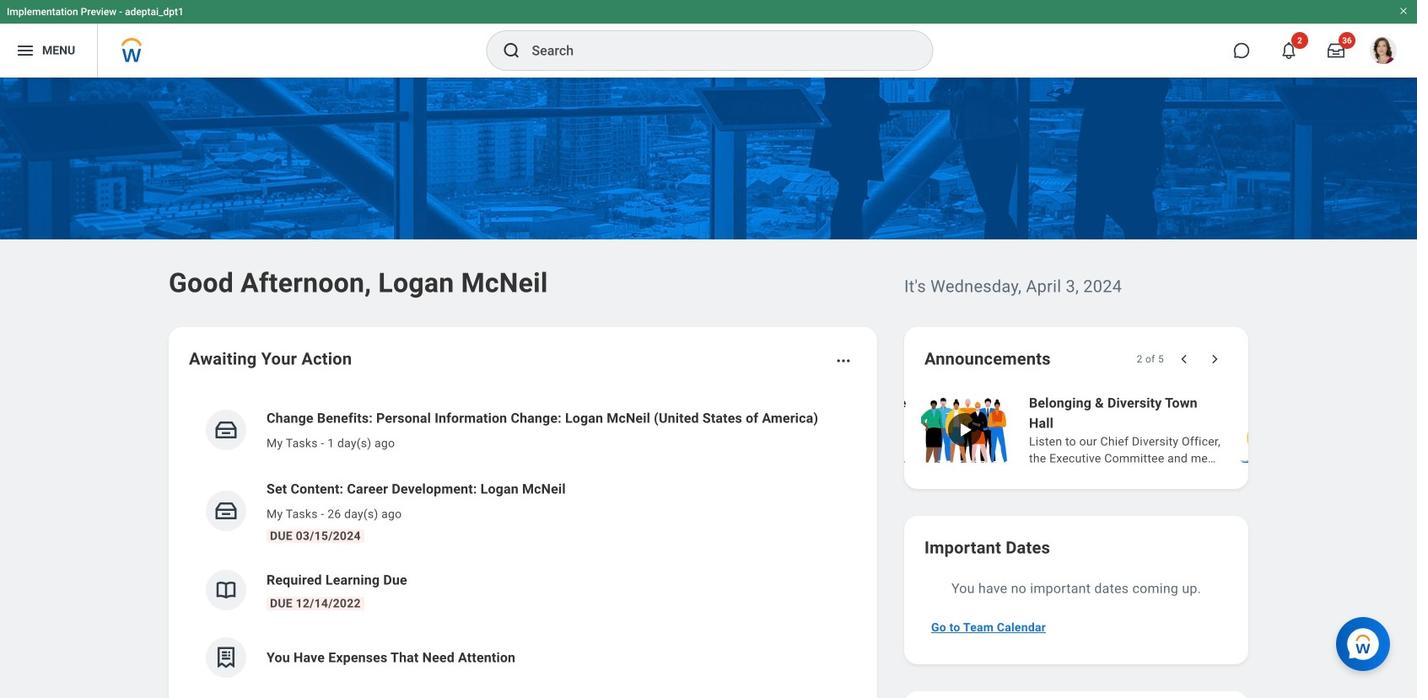 Task type: describe. For each thing, give the bounding box(es) containing it.
1 inbox image from the top
[[213, 418, 239, 443]]

chevron right small image
[[1207, 351, 1223, 368]]

search image
[[502, 41, 522, 61]]

inbox large image
[[1328, 42, 1345, 59]]

notifications large image
[[1281, 42, 1298, 59]]

justify image
[[15, 41, 35, 61]]

media play image
[[955, 420, 975, 440]]

chevron left small image
[[1176, 351, 1193, 368]]



Task type: locate. For each thing, give the bounding box(es) containing it.
Search Workday  search field
[[532, 32, 898, 69]]

main content
[[0, 78, 1418, 699]]

1 vertical spatial inbox image
[[213, 499, 239, 524]]

close environment banner image
[[1399, 6, 1409, 16]]

book open image
[[213, 578, 239, 603]]

inbox image
[[213, 418, 239, 443], [213, 499, 239, 524]]

2 inbox image from the top
[[213, 499, 239, 524]]

banner
[[0, 0, 1418, 78]]

dashboard expenses image
[[213, 645, 239, 671]]

0 vertical spatial inbox image
[[213, 418, 239, 443]]

list
[[601, 392, 1418, 469], [189, 395, 857, 692]]

status
[[1137, 353, 1164, 366]]

profile logan mcneil image
[[1370, 37, 1397, 68]]



Task type: vqa. For each thing, say whether or not it's contained in the screenshot.
CLOSE ENVIRONMENT BANNER "icon"
yes



